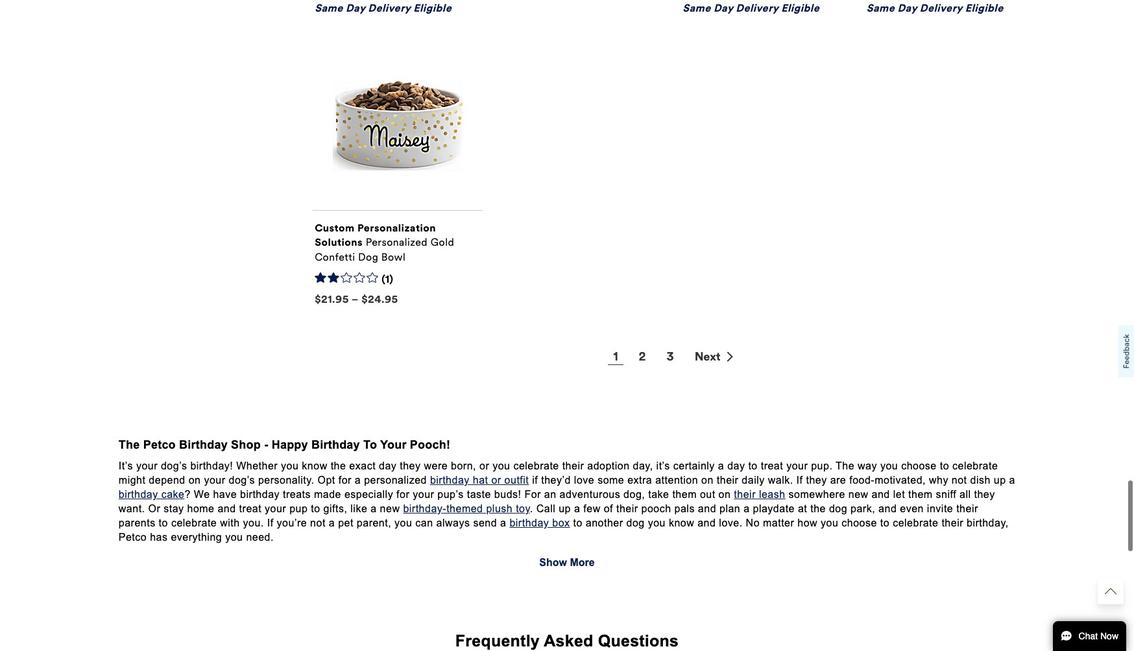 Task type: vqa. For each thing, say whether or not it's contained in the screenshot.
THE SAME DAY DELIVERY ELIGIBLE LINK
yes



Task type: locate. For each thing, give the bounding box(es) containing it.
to up exact
[[363, 438, 377, 451]]

1 same from the left
[[315, 2, 343, 14]]

1 horizontal spatial same
[[683, 2, 711, 14]]

out
[[700, 489, 716, 500]]

on up out
[[702, 474, 714, 485]]

another
[[586, 517, 623, 528]]

0 vertical spatial new
[[849, 489, 869, 500]]

0 horizontal spatial new
[[380, 503, 400, 514]]

up inside . call up a few of their pooch pals and plan a playdate at the dog park, and even invite their parents to celebrate with you. if you're not a pet parent, you can always send a
[[559, 503, 571, 514]]

you up outfit on the left
[[493, 460, 510, 471]]

0 horizontal spatial know
[[302, 460, 328, 471]]

birthday-themed plush toy
[[403, 503, 530, 514]]

0 horizontal spatial up
[[559, 503, 571, 514]]

birthday
[[179, 438, 228, 451], [311, 438, 360, 451]]

for down personalized
[[397, 489, 410, 500]]

a left "pet"
[[329, 517, 335, 528]]

treat up walk.
[[761, 460, 783, 471]]

the down somewhere
[[811, 503, 826, 514]]

day up daily
[[728, 460, 745, 471]]

certainly
[[673, 460, 715, 471]]

2 horizontal spatial delivery
[[920, 2, 963, 14]]

to
[[363, 438, 377, 451], [748, 460, 758, 471], [940, 460, 949, 471], [311, 503, 320, 514], [159, 517, 168, 528], [573, 517, 583, 528], [881, 517, 890, 528]]

same day delivery eligible link
[[313, 0, 482, 15], [681, 0, 850, 15], [865, 0, 1034, 15]]

if right you. on the left bottom
[[267, 517, 274, 528]]

were
[[424, 460, 448, 471]]

choose
[[901, 460, 937, 471], [842, 517, 877, 528]]

your up the you're
[[265, 503, 286, 514]]

1 horizontal spatial the
[[811, 503, 826, 514]]

1 horizontal spatial dog
[[829, 503, 848, 514]]

1 vertical spatial dog's
[[229, 474, 255, 485]]

2 horizontal spatial same
[[867, 2, 895, 14]]

1 horizontal spatial same day delivery eligible
[[683, 2, 820, 14]]

1 horizontal spatial know
[[669, 517, 695, 528]]

to right pup
[[311, 503, 320, 514]]

petco up depend on the bottom left of the page
[[143, 438, 176, 451]]

1
[[614, 349, 618, 364]]

0 horizontal spatial choose
[[842, 517, 877, 528]]

cake
[[161, 489, 185, 500]]

for inside it's your dog's birthday! whether you know the exact day they were born, or you celebrate their adoption day, it's certainly a day to treat your pup. the way you choose to celebrate might depend on your dog's personality. opt for a personalized
[[339, 474, 352, 485]]

why
[[929, 474, 949, 485]]

choose inside it's your dog's birthday! whether you know the exact day they were born, or you celebrate their adoption day, it's certainly a day to treat your pup. the way you choose to celebrate might depend on your dog's personality. opt for a personalized
[[901, 460, 937, 471]]

food-
[[850, 474, 875, 485]]

3
[[667, 349, 674, 364]]

0 vertical spatial they
[[400, 460, 421, 471]]

0 horizontal spatial they
[[400, 460, 421, 471]]

taste
[[467, 489, 491, 500]]

1 horizontal spatial choose
[[901, 460, 937, 471]]

1 horizontal spatial if
[[797, 474, 803, 485]]

birthday box
[[510, 517, 570, 528]]

0 horizontal spatial day
[[346, 2, 365, 14]]

1 horizontal spatial day
[[714, 2, 733, 14]]

dog's up depend on the bottom left of the page
[[161, 460, 187, 471]]

a left "few" in the right of the page
[[574, 503, 580, 514]]

park,
[[851, 503, 876, 514]]

happy
[[272, 438, 308, 451]]

1 vertical spatial the
[[836, 460, 855, 471]]

0 vertical spatial the
[[119, 438, 140, 451]]

. call up a few of their pooch pals and plan a playdate at the dog park, and even invite their parents to celebrate with you. if you're not a pet parent, you can always send a
[[119, 503, 978, 528]]

parent,
[[357, 517, 391, 528]]

1 horizontal spatial not
[[952, 474, 967, 485]]

1 horizontal spatial delivery
[[736, 2, 779, 14]]

the petco birthday shop - happy birthday to your pooch!
[[119, 438, 451, 451]]

celebrate down 'even'
[[893, 517, 939, 528]]

3 same day delivery eligible link from the left
[[865, 0, 1034, 15]]

love
[[574, 474, 595, 485]]

2 horizontal spatial same day delivery eligible link
[[865, 0, 1034, 15]]

have
[[213, 489, 237, 500]]

1 eligible from the left
[[414, 2, 452, 14]]

0 horizontal spatial same
[[315, 2, 343, 14]]

1 birthday from the left
[[179, 438, 228, 451]]

day
[[346, 2, 365, 14], [714, 2, 733, 14], [898, 2, 917, 14]]

0 horizontal spatial or
[[480, 460, 489, 471]]

a inside birthday hat or outfit if they'd love some extra attention on their daily walk. if they are food-motivated, why not dish up a birthday cake ? we have birthday treats made especially for your pup's taste buds! for an adventurous dog, take them out on their leash
[[1009, 474, 1016, 485]]

on up plan
[[719, 489, 731, 500]]

them up 'even'
[[909, 489, 933, 500]]

0 horizontal spatial day
[[379, 460, 397, 471]]

2 vertical spatial they
[[974, 489, 995, 500]]

send
[[473, 517, 497, 528]]

2 horizontal spatial they
[[974, 489, 995, 500]]

3 same day delivery eligible from the left
[[867, 2, 1004, 14]]

1 same day delivery eligible link from the left
[[313, 0, 482, 15]]

-
[[264, 438, 268, 451]]

1 delivery from the left
[[368, 2, 411, 14]]

up
[[994, 474, 1006, 485], [559, 503, 571, 514]]

choose up the 'motivated,'
[[901, 460, 937, 471]]

their inside it's your dog's birthday! whether you know the exact day they were born, or you celebrate their adoption day, it's certainly a day to treat your pup. the way you choose to celebrate might depend on your dog's personality. opt for a personalized
[[562, 460, 584, 471]]

celebrate
[[514, 460, 559, 471], [953, 460, 998, 471], [171, 517, 217, 528], [893, 517, 939, 528]]

birthday
[[430, 474, 470, 485], [119, 489, 158, 500], [240, 489, 280, 500], [510, 517, 549, 528]]

birthday down whether
[[240, 489, 280, 500]]

0 vertical spatial if
[[797, 474, 803, 485]]

1 horizontal spatial eligible
[[781, 2, 820, 14]]

celebrate up if
[[514, 460, 559, 471]]

or up hat
[[480, 460, 489, 471]]

a down exact
[[355, 474, 361, 485]]

0 vertical spatial dog
[[829, 503, 848, 514]]

1 horizontal spatial they
[[806, 474, 827, 485]]

choose down park,
[[842, 517, 877, 528]]

0 horizontal spatial treat
[[239, 503, 262, 514]]

same for 3rd same day delivery eligible link from the left
[[867, 2, 895, 14]]

dog inside to another dog you know and love. no matter how you choose to celebrate their birthday, petco has everything you need.
[[627, 517, 645, 528]]

3 eligible from the left
[[965, 2, 1004, 14]]

need.
[[246, 532, 274, 543]]

0 horizontal spatial same day delivery eligible link
[[313, 0, 482, 15]]

not down gifts,
[[310, 517, 326, 528]]

their up the love
[[562, 460, 584, 471]]

daily
[[742, 474, 765, 485]]

your
[[380, 438, 407, 451]]

treat up you. on the left bottom
[[239, 503, 262, 514]]

or right hat
[[492, 474, 501, 485]]

0 horizontal spatial for
[[339, 474, 352, 485]]

a down plush
[[500, 517, 506, 528]]

know down pals
[[669, 517, 695, 528]]

dog left park,
[[829, 503, 848, 514]]

1 horizontal spatial for
[[397, 489, 410, 500]]

a up parent,
[[371, 503, 377, 514]]

for
[[339, 474, 352, 485], [397, 489, 410, 500]]

everything
[[171, 532, 222, 543]]

day up personalized
[[379, 460, 397, 471]]

0 horizontal spatial same day delivery eligible
[[315, 2, 452, 14]]

1 review element
[[382, 272, 394, 286]]

celebrate up everything on the bottom left
[[171, 517, 217, 528]]

same day delivery eligible for 2nd same day delivery eligible link from right
[[683, 2, 820, 14]]

to up daily
[[748, 460, 758, 471]]

0 vertical spatial up
[[994, 474, 1006, 485]]

same for third same day delivery eligible link from right
[[315, 2, 343, 14]]

new down 'food-'
[[849, 489, 869, 500]]

1 horizontal spatial treat
[[761, 460, 783, 471]]

a right the dish
[[1009, 474, 1016, 485]]

your up birthday-
[[413, 489, 434, 500]]

1 vertical spatial know
[[669, 517, 695, 528]]

birthday down might on the bottom left of the page
[[119, 489, 158, 500]]

personality.
[[258, 474, 314, 485]]

2 horizontal spatial same day delivery eligible
[[867, 2, 1004, 14]]

you.
[[243, 517, 264, 528]]

birthday,
[[967, 517, 1009, 528]]

birthday up birthday! at the left bottom of the page
[[179, 438, 228, 451]]

their down dog,
[[616, 503, 638, 514]]

they up personalized
[[400, 460, 421, 471]]

if
[[532, 474, 538, 485]]

the inside it's your dog's birthday! whether you know the exact day they were born, or you celebrate their adoption day, it's certainly a day to treat your pup. the way you choose to celebrate might depend on your dog's personality. opt for a personalized
[[836, 460, 855, 471]]

show
[[539, 557, 567, 568]]

their down invite on the right bottom
[[942, 517, 964, 528]]

1 day from the left
[[346, 2, 365, 14]]

to up "has"
[[159, 517, 168, 528]]

your inside somewhere new and let them sniff all they want. or stay home and treat your pup to gifts, like a new
[[265, 503, 286, 514]]

0 vertical spatial the
[[331, 460, 346, 471]]

new
[[849, 489, 869, 500], [380, 503, 400, 514]]

1 vertical spatial not
[[310, 517, 326, 528]]

0 vertical spatial know
[[302, 460, 328, 471]]

1 horizontal spatial or
[[492, 474, 501, 485]]

they down the dish
[[974, 489, 995, 500]]

1 vertical spatial new
[[380, 503, 400, 514]]

1 them from the left
[[673, 489, 697, 500]]

the up the opt
[[331, 460, 346, 471]]

1 day from the left
[[379, 460, 397, 471]]

and left let on the bottom of the page
[[872, 489, 890, 500]]

you down 'with'
[[225, 532, 243, 543]]

day
[[379, 460, 397, 471], [728, 460, 745, 471]]

them up pals
[[673, 489, 697, 500]]

0 horizontal spatial not
[[310, 517, 326, 528]]

to another dog you know and love. no matter how you choose to celebrate their birthday, petco has everything you need.
[[119, 517, 1009, 543]]

1 horizontal spatial them
[[909, 489, 933, 500]]

not inside birthday hat or outfit if they'd love some extra attention on their daily walk. if they are food-motivated, why not dish up a birthday cake ? we have birthday treats made especially for your pup's taste buds! for an adventurous dog, take them out on their leash
[[952, 474, 967, 485]]

birthday up pup's
[[430, 474, 470, 485]]

same for 2nd same day delivery eligible link from right
[[683, 2, 711, 14]]

up up box
[[559, 503, 571, 514]]

has
[[150, 532, 168, 543]]

pet
[[338, 517, 354, 528]]

for right the opt
[[339, 474, 352, 485]]

0 vertical spatial dog's
[[161, 460, 187, 471]]

they up somewhere
[[806, 474, 827, 485]]

up right the dish
[[994, 474, 1006, 485]]

born,
[[451, 460, 476, 471]]

2 horizontal spatial eligible
[[965, 2, 1004, 14]]

the up the it's
[[119, 438, 140, 451]]

1 horizontal spatial up
[[994, 474, 1006, 485]]

and left love.
[[698, 517, 716, 528]]

3 same from the left
[[867, 2, 895, 14]]

take
[[648, 489, 669, 500]]

petco down parents
[[119, 532, 147, 543]]

0 horizontal spatial the
[[331, 460, 346, 471]]

0 horizontal spatial eligible
[[414, 2, 452, 14]]

the up are
[[836, 460, 855, 471]]

eligible for third same day delivery eligible link from right
[[414, 2, 452, 14]]

your up might on the bottom left of the page
[[136, 460, 158, 471]]

you left the can
[[395, 517, 412, 528]]

questions
[[598, 632, 679, 650]]

leash
[[759, 489, 786, 500]]

dog down pooch
[[627, 517, 645, 528]]

1 vertical spatial if
[[267, 517, 274, 528]]

a
[[718, 460, 724, 471], [355, 474, 361, 485], [1009, 474, 1016, 485], [371, 503, 377, 514], [574, 503, 580, 514], [744, 503, 750, 514], [329, 517, 335, 528], [500, 517, 506, 528]]

personalized
[[366, 236, 428, 248]]

–
[[352, 293, 359, 305]]

1 horizontal spatial birthday
[[311, 438, 360, 451]]

love.
[[719, 517, 743, 528]]

1 vertical spatial the
[[811, 503, 826, 514]]

0 horizontal spatial delivery
[[368, 2, 411, 14]]

1 vertical spatial up
[[559, 503, 571, 514]]

it's
[[119, 460, 133, 471]]

0 horizontal spatial birthday
[[179, 438, 228, 451]]

petco
[[143, 438, 176, 451], [119, 532, 147, 543]]

show more button
[[539, 557, 595, 568]]

0 horizontal spatial them
[[673, 489, 697, 500]]

2 delivery from the left
[[736, 2, 779, 14]]

0 horizontal spatial dog
[[627, 517, 645, 528]]

birthday-
[[403, 503, 447, 514]]

0 vertical spatial for
[[339, 474, 352, 485]]

pooch
[[641, 503, 671, 514]]

pup's
[[438, 489, 464, 500]]

bowl
[[381, 250, 406, 263]]

1 vertical spatial or
[[492, 474, 501, 485]]

know
[[302, 460, 328, 471], [669, 517, 695, 528]]

1 vertical spatial for
[[397, 489, 410, 500]]

your inside birthday hat or outfit if they'd love some extra attention on their daily walk. if they are food-motivated, why not dish up a birthday cake ? we have birthday treats made especially for your pup's taste buds! for an adventurous dog, take them out on their leash
[[413, 489, 434, 500]]

.
[[530, 503, 533, 514]]

0 horizontal spatial if
[[267, 517, 274, 528]]

can
[[416, 517, 433, 528]]

themed
[[447, 503, 483, 514]]

1 vertical spatial choose
[[842, 517, 877, 528]]

know inside it's your dog's birthday! whether you know the exact day they were born, or you celebrate their adoption day, it's certainly a day to treat your pup. the way you choose to celebrate might depend on your dog's personality. opt for a personalized
[[302, 460, 328, 471]]

their left daily
[[717, 474, 739, 485]]

2 same day delivery eligible from the left
[[683, 2, 820, 14]]

2 same from the left
[[683, 2, 711, 14]]

0 vertical spatial choose
[[901, 460, 937, 471]]

1 horizontal spatial the
[[836, 460, 855, 471]]

they inside it's your dog's birthday! whether you know the exact day they were born, or you celebrate their adoption day, it's certainly a day to treat your pup. the way you choose to celebrate might depend on your dog's personality. opt for a personalized
[[400, 460, 421, 471]]

1 horizontal spatial same day delivery eligible link
[[681, 0, 850, 15]]

some
[[598, 474, 624, 485]]

depend
[[149, 474, 185, 485]]

if right walk.
[[797, 474, 803, 485]]

3 delivery from the left
[[920, 2, 963, 14]]

1 vertical spatial petco
[[119, 532, 147, 543]]

and
[[872, 489, 890, 500], [218, 503, 236, 514], [698, 503, 716, 514], [879, 503, 897, 514], [698, 517, 716, 528]]

1 same day delivery eligible from the left
[[315, 2, 452, 14]]

new up parent,
[[380, 503, 400, 514]]

0 vertical spatial or
[[480, 460, 489, 471]]

0 horizontal spatial on
[[189, 474, 201, 485]]

them
[[673, 489, 697, 500], [909, 489, 933, 500]]

2 horizontal spatial day
[[898, 2, 917, 14]]

2 eligible from the left
[[781, 2, 820, 14]]

1 vertical spatial dog
[[627, 517, 645, 528]]

know inside to another dog you know and love. no matter how you choose to celebrate their birthday, petco has everything you need.
[[669, 517, 695, 528]]

birthday up exact
[[311, 438, 360, 451]]

their down daily
[[734, 489, 756, 500]]

0 vertical spatial not
[[952, 474, 967, 485]]

2 them from the left
[[909, 489, 933, 500]]

birthday hat or outfit if they'd love some extra attention on their daily walk. if they are food-motivated, why not dish up a birthday cake ? we have birthday treats made especially for your pup's taste buds! for an adventurous dog, take them out on their leash
[[119, 474, 1016, 500]]

not up all
[[952, 474, 967, 485]]

or
[[480, 460, 489, 471], [492, 474, 501, 485]]

personalized gold confetti dog bowl
[[315, 236, 454, 263]]

2 day from the left
[[714, 2, 733, 14]]

scroll to top image
[[1105, 586, 1117, 598]]

on up ?
[[189, 474, 201, 485]]

to inside somewhere new and let them sniff all they want. or stay home and treat your pup to gifts, like a new
[[311, 503, 320, 514]]

they'd
[[541, 474, 571, 485]]

0 vertical spatial treat
[[761, 460, 783, 471]]

1 vertical spatial they
[[806, 474, 827, 485]]

the inside it's your dog's birthday! whether you know the exact day they were born, or you celebrate their adoption day, it's certainly a day to treat your pup. the way you choose to celebrate might depend on your dog's personality. opt for a personalized
[[331, 460, 346, 471]]

you down pooch
[[648, 517, 666, 528]]

know up the opt
[[302, 460, 328, 471]]

a inside somewhere new and let them sniff all they want. or stay home and treat your pup to gifts, like a new
[[371, 503, 377, 514]]

1 horizontal spatial day
[[728, 460, 745, 471]]

way
[[858, 460, 877, 471]]

1 vertical spatial treat
[[239, 503, 262, 514]]

celebrate inside . call up a few of their pooch pals and plan a playdate at the dog park, and even invite their parents to celebrate with you. if you're not a pet parent, you can always send a
[[171, 517, 217, 528]]

custom personalization solutions
[[315, 222, 436, 248]]

their
[[562, 460, 584, 471], [717, 474, 739, 485], [734, 489, 756, 500], [616, 503, 638, 514], [957, 503, 978, 514], [942, 517, 964, 528]]

and inside to another dog you know and love. no matter how you choose to celebrate their birthday, petco has everything you need.
[[698, 517, 716, 528]]

walk.
[[768, 474, 793, 485]]

dog's down whether
[[229, 474, 255, 485]]

from $21.95 up to $24.95 element
[[315, 293, 398, 305]]



Task type: describe. For each thing, give the bounding box(es) containing it.
invite
[[927, 503, 953, 514]]

the inside . call up a few of their pooch pals and plan a playdate at the dog park, and even invite their parents to celebrate with you. if you're not a pet parent, you can always send a
[[811, 503, 826, 514]]

choose inside to another dog you know and love. no matter how you choose to celebrate their birthday, petco has everything you need.
[[842, 517, 877, 528]]

adventurous
[[560, 489, 620, 500]]

treat inside somewhere new and let them sniff all they want. or stay home and treat your pup to gifts, like a new
[[239, 503, 262, 514]]

celebrate up the dish
[[953, 460, 998, 471]]

hat
[[473, 474, 488, 485]]

1 horizontal spatial on
[[702, 474, 714, 485]]

pup
[[290, 503, 308, 514]]

no
[[746, 517, 760, 528]]

birthday hat or outfit link
[[430, 474, 529, 485]]

parents
[[119, 517, 156, 528]]

all
[[960, 489, 971, 500]]

you inside . call up a few of their pooch pals and plan a playdate at the dog park, and even invite their parents to celebrate with you. if you're not a pet parent, you can always send a
[[395, 517, 412, 528]]

shop
[[231, 438, 261, 451]]

2
[[639, 349, 646, 364]]

you right how
[[821, 517, 839, 528]]

delivery for third same day delivery eligible link from right
[[368, 2, 411, 14]]

how
[[798, 517, 818, 528]]

your down birthday! at the left bottom of the page
[[204, 474, 226, 485]]

birthday-themed plush toy link
[[403, 503, 530, 514]]

even
[[900, 503, 924, 514]]

you up the 'motivated,'
[[881, 460, 898, 471]]

they inside birthday hat or outfit if they'd love some extra attention on their daily walk. if they are food-motivated, why not dish up a birthday cake ? we have birthday treats made especially for your pup's taste buds! for an adventurous dog, take them out on their leash
[[806, 474, 827, 485]]

same day delivery eligible for third same day delivery eligible link from right
[[315, 2, 452, 14]]

stay
[[164, 503, 184, 514]]

dish
[[970, 474, 991, 485]]

plan
[[720, 503, 741, 514]]

birthday down .
[[510, 517, 549, 528]]

(1)
[[382, 272, 394, 285]]

frequently asked questions
[[455, 632, 679, 650]]

show more
[[539, 557, 595, 568]]

2 same day delivery eligible link from the left
[[681, 0, 850, 15]]

custom
[[315, 222, 355, 234]]

somewhere
[[789, 489, 845, 500]]

$24.95
[[362, 293, 398, 305]]

pooch!
[[410, 438, 451, 451]]

motivated,
[[875, 474, 926, 485]]

more
[[570, 557, 595, 568]]

home
[[187, 503, 214, 514]]

if inside . call up a few of their pooch pals and plan a playdate at the dog park, and even invite their parents to celebrate with you. if you're not a pet parent, you can always send a
[[267, 517, 274, 528]]

their down all
[[957, 503, 978, 514]]

dog inside . call up a few of their pooch pals and plan a playdate at the dog park, and even invite their parents to celebrate with you. if you're not a pet parent, you can always send a
[[829, 503, 848, 514]]

a right certainly
[[718, 460, 724, 471]]

or
[[148, 503, 160, 514]]

their inside to another dog you know and love. no matter how you choose to celebrate their birthday, petco has everything you need.
[[942, 517, 964, 528]]

petco inside to another dog you know and love. no matter how you choose to celebrate their birthday, petco has everything you need.
[[119, 532, 147, 543]]

and down have
[[218, 503, 236, 514]]

personalization
[[358, 222, 436, 234]]

icon angle right 2 image
[[726, 351, 734, 362]]

3 link
[[656, 349, 684, 364]]

gold
[[431, 236, 454, 248]]

extra
[[628, 474, 652, 485]]

treat inside it's your dog's birthday! whether you know the exact day they were born, or you celebrate their adoption day, it's certainly a day to treat your pup. the way you choose to celebrate might depend on your dog's personality. opt for a personalized
[[761, 460, 783, 471]]

especially
[[345, 489, 393, 500]]

at
[[798, 503, 807, 514]]

to inside . call up a few of their pooch pals and plan a playdate at the dog park, and even invite their parents to celebrate with you. if you're not a pet parent, you can always send a
[[159, 517, 168, 528]]

are
[[830, 474, 846, 485]]

dog,
[[624, 489, 645, 500]]

$21.95
[[315, 293, 349, 305]]

an
[[544, 489, 557, 500]]

birthday cake link
[[119, 489, 185, 500]]

and down let on the bottom of the page
[[879, 503, 897, 514]]

gifts,
[[324, 503, 347, 514]]

2 link
[[629, 349, 656, 364]]

like
[[351, 503, 368, 514]]

next
[[695, 349, 721, 364]]

their leash link
[[734, 489, 786, 500]]

$21.95 – $24.95
[[315, 293, 398, 305]]

them inside somewhere new and let them sniff all they want. or stay home and treat your pup to gifts, like a new
[[909, 489, 933, 500]]

asked
[[544, 632, 594, 650]]

for inside birthday hat or outfit if they'd love some extra attention on their daily walk. if they are food-motivated, why not dish up a birthday cake ? we have birthday treats made especially for your pup's taste buds! for an adventurous dog, take them out on their leash
[[397, 489, 410, 500]]

up inside birthday hat or outfit if they'd love some extra attention on their daily walk. if they are food-motivated, why not dish up a birthday cake ? we have birthday treats made especially for your pup's taste buds! for an adventurous dog, take them out on their leash
[[994, 474, 1006, 485]]

of
[[604, 503, 613, 514]]

0 horizontal spatial the
[[119, 438, 140, 451]]

pals
[[675, 503, 695, 514]]

on inside it's your dog's birthday! whether you know the exact day they were born, or you celebrate their adoption day, it's certainly a day to treat your pup. the way you choose to celebrate might depend on your dog's personality. opt for a personalized
[[189, 474, 201, 485]]

you up personality.
[[281, 460, 299, 471]]

eligible for 2nd same day delivery eligible link from right
[[781, 2, 820, 14]]

frequently
[[455, 632, 540, 650]]

to up why
[[940, 460, 949, 471]]

box
[[552, 517, 570, 528]]

dog
[[358, 250, 379, 263]]

they inside somewhere new and let them sniff all they want. or stay home and treat your pup to gifts, like a new
[[974, 489, 995, 500]]

you're
[[277, 517, 307, 528]]

a up no at the right
[[744, 503, 750, 514]]

outfit
[[505, 474, 529, 485]]

2 horizontal spatial on
[[719, 489, 731, 500]]

toy
[[516, 503, 530, 514]]

let
[[893, 489, 905, 500]]

eligible for 3rd same day delivery eligible link from the left
[[965, 2, 1004, 14]]

if inside birthday hat or outfit if they'd love some extra attention on their daily walk. if they are food-motivated, why not dish up a birthday cake ? we have birthday treats made especially for your pup's taste buds! for an adventurous dog, take them out on their leash
[[797, 474, 803, 485]]

want.
[[119, 503, 145, 514]]

1 horizontal spatial new
[[849, 489, 869, 500]]

personalized
[[364, 474, 427, 485]]

delivery for 3rd same day delivery eligible link from the left
[[920, 2, 963, 14]]

to right box
[[573, 517, 583, 528]]

1 horizontal spatial dog's
[[229, 474, 255, 485]]

buds!
[[494, 489, 521, 500]]

3 day from the left
[[898, 2, 917, 14]]

whether
[[236, 460, 278, 471]]

2 day from the left
[[728, 460, 745, 471]]

with
[[220, 517, 240, 528]]

always
[[436, 517, 470, 528]]

celebrate inside to another dog you know and love. no matter how you choose to celebrate their birthday, petco has everything you need.
[[893, 517, 939, 528]]

to down the 'motivated,'
[[881, 517, 890, 528]]

or inside it's your dog's birthday! whether you know the exact day they were born, or you celebrate their adoption day, it's certainly a day to treat your pup. the way you choose to celebrate might depend on your dog's personality. opt for a personalized
[[480, 460, 489, 471]]

or inside birthday hat or outfit if they'd love some extra attention on their daily walk. if they are food-motivated, why not dish up a birthday cake ? we have birthday treats made especially for your pup's taste buds! for an adventurous dog, take them out on their leash
[[492, 474, 501, 485]]

adoption
[[587, 460, 630, 471]]

solutions
[[315, 236, 363, 248]]

?
[[185, 489, 191, 500]]

your up walk.
[[787, 460, 808, 471]]

and down out
[[698, 503, 716, 514]]

treats
[[283, 489, 311, 500]]

0 horizontal spatial dog's
[[161, 460, 187, 471]]

same day delivery eligible for 3rd same day delivery eligible link from the left
[[867, 2, 1004, 14]]

confetti
[[315, 250, 355, 263]]

for
[[525, 489, 541, 500]]

0 vertical spatial petco
[[143, 438, 176, 451]]

not inside . call up a few of their pooch pals and plan a playdate at the dog park, and even invite their parents to celebrate with you. if you're not a pet parent, you can always send a
[[310, 517, 326, 528]]

day,
[[633, 460, 653, 471]]

2 birthday from the left
[[311, 438, 360, 451]]

delivery for 2nd same day delivery eligible link from right
[[736, 2, 779, 14]]

exact
[[349, 460, 376, 471]]

them inside birthday hat or outfit if they'd love some extra attention on their daily walk. if they are food-motivated, why not dish up a birthday cake ? we have birthday treats made especially for your pup's taste buds! for an adventurous dog, take them out on their leash
[[673, 489, 697, 500]]

might
[[119, 474, 146, 485]]



